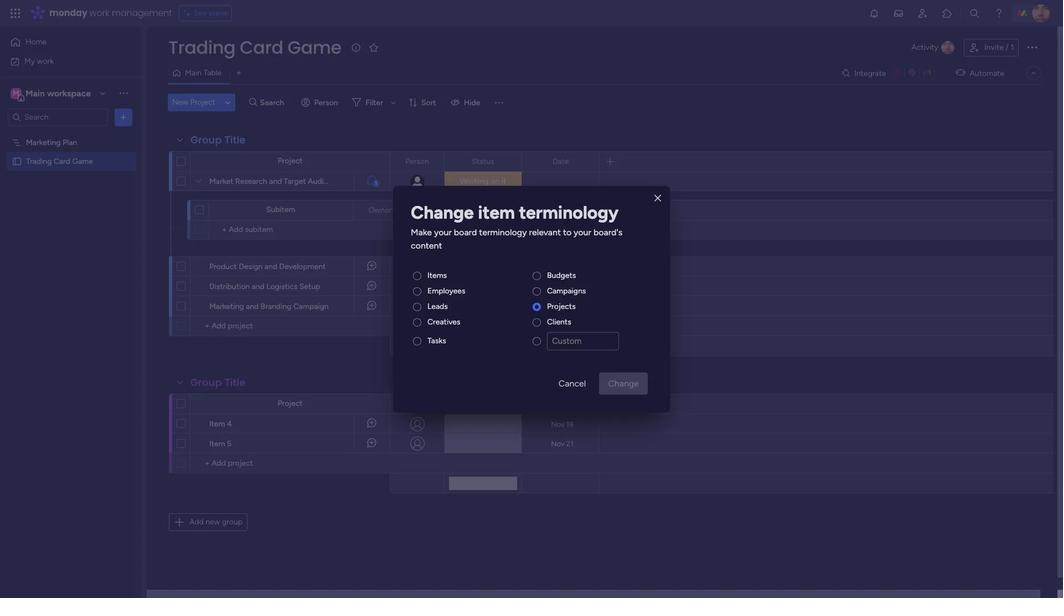 Task type: locate. For each thing, give the bounding box(es) containing it.
0 horizontal spatial main
[[25, 88, 45, 98]]

4
[[227, 419, 232, 429]]

0 vertical spatial title
[[225, 133, 246, 147]]

group title for first group title field from the top
[[191, 133, 246, 147]]

1 vertical spatial date field
[[511, 204, 533, 216]]

1 vertical spatial project
[[278, 156, 303, 166]]

projects
[[547, 302, 576, 311]]

new
[[206, 517, 220, 527]]

1 vertical spatial title
[[225, 376, 246, 389]]

trading card game
[[168, 35, 342, 60], [26, 156, 93, 166]]

nov left 18
[[551, 263, 565, 271]]

add
[[189, 517, 204, 527]]

1 group title field from the top
[[188, 133, 248, 147]]

add to favorites image
[[368, 42, 379, 53]]

plan
[[63, 138, 77, 147]]

Owner field
[[366, 204, 395, 216]]

activity
[[912, 43, 939, 52]]

management
[[112, 7, 172, 19]]

option
[[0, 132, 141, 135]]

campaigns
[[547, 286, 586, 296]]

new project
[[172, 97, 215, 107]]

1 right /
[[1011, 43, 1014, 52]]

2 21 from the top
[[567, 440, 574, 448]]

person
[[314, 98, 338, 107], [406, 156, 429, 166]]

and
[[269, 177, 282, 186], [265, 262, 277, 271], [252, 282, 265, 291], [246, 302, 259, 311]]

1
[[1011, 43, 1014, 52], [375, 180, 377, 187]]

your right to
[[574, 227, 592, 238]]

work inside my work button
[[37, 56, 54, 66]]

2 title from the top
[[225, 376, 246, 389]]

1 right analysis
[[375, 180, 377, 187]]

group
[[191, 133, 222, 147], [191, 376, 222, 389]]

see plans
[[194, 8, 227, 18]]

change
[[411, 202, 474, 223]]

main left table at the left top of the page
[[185, 68, 202, 78]]

main inside main table button
[[185, 68, 202, 78]]

distribution and logistics setup
[[209, 282, 320, 291]]

1 vertical spatial marketing
[[209, 302, 244, 311]]

0 horizontal spatial person
[[314, 98, 338, 107]]

1 your from the left
[[434, 227, 452, 238]]

1 vertical spatial date
[[513, 205, 530, 215]]

campaign
[[293, 302, 329, 311]]

main
[[185, 68, 202, 78], [25, 88, 45, 98]]

0 vertical spatial marketing
[[26, 138, 61, 147]]

game left show board description icon
[[288, 35, 342, 60]]

project inside button
[[190, 97, 215, 107]]

1 item from the top
[[209, 419, 225, 429]]

0 vertical spatial project
[[190, 97, 215, 107]]

1 vertical spatial card
[[54, 156, 70, 166]]

my work button
[[7, 52, 119, 70]]

0 vertical spatial group title
[[191, 133, 246, 147]]

group down the new project button
[[191, 133, 222, 147]]

2 vertical spatial project
[[278, 399, 303, 408]]

19
[[567, 420, 574, 428]]

working
[[460, 177, 489, 186]]

trading card game up add view icon
[[168, 35, 342, 60]]

0 vertical spatial game
[[288, 35, 342, 60]]

title
[[225, 133, 246, 147], [225, 376, 246, 389]]

main inside the workspace selection element
[[25, 88, 45, 98]]

marketing down distribution on the top of page
[[209, 302, 244, 311]]

0 vertical spatial card
[[240, 35, 283, 60]]

activity button
[[908, 39, 960, 57]]

1 horizontal spatial person
[[406, 156, 429, 166]]

0 horizontal spatial 1
[[375, 180, 377, 187]]

1 nov from the top
[[551, 263, 565, 271]]

0 vertical spatial date
[[553, 156, 569, 166]]

leads
[[428, 302, 448, 311]]

0 vertical spatial 21
[[567, 282, 574, 291]]

2 item from the top
[[209, 439, 225, 449]]

monday
[[49, 7, 87, 19]]

1 vertical spatial group
[[191, 376, 222, 389]]

0 vertical spatial terminology
[[519, 202, 619, 223]]

show board description image
[[349, 42, 363, 53]]

project
[[190, 97, 215, 107], [278, 156, 303, 166], [278, 399, 303, 408]]

0 vertical spatial group title field
[[188, 133, 248, 147]]

1 horizontal spatial 1
[[1011, 43, 1014, 52]]

integrate
[[855, 68, 887, 78]]

title down angle down image
[[225, 133, 246, 147]]

v2 search image
[[249, 96, 257, 109]]

status
[[472, 156, 495, 166]]

item
[[478, 202, 515, 223]]

21 down budgets
[[567, 282, 574, 291]]

main right workspace 'icon'
[[25, 88, 45, 98]]

workspace image
[[11, 87, 22, 99]]

1 horizontal spatial card
[[240, 35, 283, 60]]

2 nov 21 from the top
[[551, 440, 574, 448]]

nov 21 down budgets
[[551, 282, 574, 291]]

1 horizontal spatial main
[[185, 68, 202, 78]]

0 horizontal spatial game
[[72, 156, 93, 166]]

1 horizontal spatial date
[[553, 156, 569, 166]]

title up 4
[[225, 376, 246, 389]]

0 horizontal spatial card
[[54, 156, 70, 166]]

group title up item 4
[[191, 376, 246, 389]]

it
[[502, 177, 506, 186]]

1 vertical spatial 21
[[567, 440, 574, 448]]

setup
[[299, 282, 320, 291]]

your
[[434, 227, 452, 238], [574, 227, 592, 238]]

0 vertical spatial nov 21
[[551, 282, 574, 291]]

group title for first group title field from the bottom of the page
[[191, 376, 246, 389]]

item left 5
[[209, 439, 225, 449]]

1 vertical spatial group title
[[191, 376, 246, 389]]

group title
[[191, 133, 246, 147], [191, 376, 246, 389]]

0 horizontal spatial marketing
[[26, 138, 61, 147]]

1 vertical spatial terminology
[[479, 227, 527, 238]]

date
[[553, 156, 569, 166], [513, 205, 530, 215]]

list box
[[0, 131, 141, 320]]

1 vertical spatial group title field
[[188, 376, 248, 390]]

nov 21 down nov 19
[[551, 440, 574, 448]]

1 horizontal spatial work
[[89, 7, 109, 19]]

public board image
[[12, 156, 22, 166]]

trading up main table
[[168, 35, 236, 60]]

sort
[[422, 98, 436, 107]]

terminology
[[519, 202, 619, 223], [479, 227, 527, 238]]

work right my
[[37, 56, 54, 66]]

plans
[[209, 8, 227, 18]]

item
[[209, 419, 225, 429], [209, 439, 225, 449]]

card up add view icon
[[240, 35, 283, 60]]

add new group button
[[169, 514, 248, 531]]

0 horizontal spatial trading
[[26, 156, 52, 166]]

Date field
[[550, 155, 572, 168], [511, 204, 533, 216]]

/
[[1006, 43, 1009, 52]]

marketing for marketing and branding campaign
[[209, 302, 244, 311]]

1 vertical spatial person
[[406, 156, 429, 166]]

0 horizontal spatial work
[[37, 56, 54, 66]]

1 group from the top
[[191, 133, 222, 147]]

market
[[209, 177, 233, 186]]

your down change
[[434, 227, 452, 238]]

marketing left plan
[[26, 138, 61, 147]]

project for first group title field from the top
[[278, 156, 303, 166]]

1 vertical spatial item
[[209, 439, 225, 449]]

design
[[239, 262, 263, 271]]

1 inside button
[[1011, 43, 1014, 52]]

terminology up to
[[519, 202, 619, 223]]

0 vertical spatial trading card game
[[168, 35, 342, 60]]

group up item 4
[[191, 376, 222, 389]]

game down plan
[[72, 156, 93, 166]]

work right monday at the left of the page
[[89, 7, 109, 19]]

1 group title from the top
[[191, 133, 246, 147]]

option group
[[411, 270, 653, 355]]

0 vertical spatial work
[[89, 7, 109, 19]]

terminology down item
[[479, 227, 527, 238]]

work
[[89, 7, 109, 19], [37, 56, 54, 66]]

2 group from the top
[[191, 376, 222, 389]]

1 horizontal spatial date field
[[550, 155, 572, 168]]

trading
[[168, 35, 236, 60], [26, 156, 52, 166]]

21 down the "19"
[[567, 440, 574, 448]]

1 horizontal spatial marketing
[[209, 302, 244, 311]]

date for owner
[[513, 205, 530, 215]]

nov left 16
[[551, 302, 565, 310]]

0 vertical spatial item
[[209, 419, 225, 429]]

1 horizontal spatial your
[[574, 227, 592, 238]]

1 vertical spatial game
[[72, 156, 93, 166]]

monday work management
[[49, 7, 172, 19]]

nov left the "19"
[[551, 420, 565, 428]]

item left 4
[[209, 419, 225, 429]]

0 vertical spatial group
[[191, 133, 222, 147]]

group title down angle down image
[[191, 133, 246, 147]]

nov down nov 19
[[551, 440, 565, 448]]

help image
[[994, 8, 1005, 19]]

sort button
[[404, 94, 443, 111]]

person inside popup button
[[314, 98, 338, 107]]

1 horizontal spatial trading card game
[[168, 35, 342, 60]]

0 vertical spatial 1
[[1011, 43, 1014, 52]]

notifications image
[[869, 8, 880, 19]]

2 group title field from the top
[[188, 376, 248, 390]]

0 horizontal spatial trading card game
[[26, 156, 93, 166]]

group title field down angle down image
[[188, 133, 248, 147]]

0 vertical spatial main
[[185, 68, 202, 78]]

0 horizontal spatial date
[[513, 205, 530, 215]]

21
[[567, 282, 574, 291], [567, 440, 574, 448]]

marketing
[[26, 138, 61, 147], [209, 302, 244, 311]]

table
[[204, 68, 222, 78]]

1 vertical spatial main
[[25, 88, 45, 98]]

title for first group title field from the top
[[225, 133, 246, 147]]

Group Title field
[[188, 133, 248, 147], [188, 376, 248, 390]]

Trading Card Game field
[[166, 35, 344, 60]]

item 4
[[209, 419, 232, 429]]

1 vertical spatial 1
[[375, 180, 377, 187]]

group title field up item 4
[[188, 376, 248, 390]]

1 vertical spatial nov 21
[[551, 440, 574, 448]]

1 vertical spatial trading card game
[[26, 156, 93, 166]]

0 vertical spatial person
[[314, 98, 338, 107]]

0 horizontal spatial date field
[[511, 204, 533, 216]]

nov down budgets
[[551, 282, 565, 291]]

1 horizontal spatial trading
[[168, 35, 236, 60]]

trading card game down marketing plan
[[26, 156, 93, 166]]

1 vertical spatial work
[[37, 56, 54, 66]]

2 group title from the top
[[191, 376, 246, 389]]

card down plan
[[54, 156, 70, 166]]

0 vertical spatial date field
[[550, 155, 572, 168]]

1 title from the top
[[225, 133, 246, 147]]

card
[[240, 35, 283, 60], [54, 156, 70, 166]]

project for first group title field from the bottom of the page
[[278, 399, 303, 408]]

working on it
[[460, 177, 506, 186]]

0 horizontal spatial your
[[434, 227, 452, 238]]

trading right public board icon
[[26, 156, 52, 166]]



Task type: vqa. For each thing, say whether or not it's contained in the screenshot.
Sort / 1
no



Task type: describe. For each thing, give the bounding box(es) containing it.
search everything image
[[969, 8, 980, 19]]

apps image
[[942, 8, 953, 19]]

home button
[[7, 33, 119, 51]]

2 nov from the top
[[551, 282, 565, 291]]

on
[[491, 177, 500, 186]]

distribution
[[209, 282, 250, 291]]

18
[[566, 263, 574, 271]]

change item terminology make your board terminology relevant to your board's content
[[411, 202, 623, 251]]

marketing for marketing plan
[[26, 138, 61, 147]]

target
[[284, 177, 306, 186]]

Search field
[[257, 95, 291, 110]]

and down 'distribution and logistics setup'
[[246, 302, 259, 311]]

0 vertical spatial trading
[[168, 35, 236, 60]]

james peterson image
[[1033, 4, 1050, 22]]

audience
[[308, 177, 341, 186]]

employees
[[428, 286, 466, 296]]

my work
[[24, 56, 54, 66]]

group
[[222, 517, 243, 527]]

items
[[428, 271, 447, 280]]

1 vertical spatial trading
[[26, 156, 52, 166]]

option group containing items
[[411, 270, 653, 355]]

1 button
[[354, 171, 390, 191]]

market research and target audience analysis
[[209, 177, 371, 186]]

close image
[[655, 194, 661, 202]]

cancel
[[559, 378, 586, 388]]

and left target on the left top of page
[[269, 177, 282, 186]]

title for first group title field from the bottom of the page
[[225, 376, 246, 389]]

marketing and branding campaign
[[209, 302, 329, 311]]

inbox image
[[894, 8, 905, 19]]

see
[[194, 8, 207, 18]]

home
[[25, 37, 47, 47]]

work for my
[[37, 56, 54, 66]]

main workspace
[[25, 88, 91, 98]]

date for status
[[553, 156, 569, 166]]

Person field
[[403, 155, 432, 168]]

select product image
[[10, 8, 21, 19]]

16
[[567, 302, 574, 310]]

1 horizontal spatial game
[[288, 35, 342, 60]]

workspace
[[47, 88, 91, 98]]

date field for status
[[550, 155, 572, 168]]

Status field
[[469, 155, 497, 168]]

branding
[[261, 302, 292, 311]]

to
[[563, 227, 572, 238]]

invite members image
[[918, 8, 929, 19]]

development
[[279, 262, 326, 271]]

m
[[13, 88, 19, 98]]

item for item 4
[[209, 419, 225, 429]]

collapse board header image
[[1030, 69, 1039, 78]]

board's
[[594, 227, 623, 238]]

cancel button
[[550, 372, 595, 395]]

group for first group title field from the bottom of the page
[[191, 376, 222, 389]]

content
[[411, 240, 442, 251]]

Custom field
[[547, 332, 619, 350]]

3 nov from the top
[[551, 302, 565, 310]]

research
[[235, 177, 267, 186]]

analysis
[[343, 177, 371, 186]]

nov 16
[[551, 302, 574, 310]]

hide
[[464, 98, 480, 107]]

1 inside button
[[375, 180, 377, 187]]

tasks
[[428, 336, 446, 346]]

1 nov 21 from the top
[[551, 282, 574, 291]]

and down design
[[252, 282, 265, 291]]

main for main table
[[185, 68, 202, 78]]

list box containing marketing plan
[[0, 131, 141, 320]]

item 5
[[209, 439, 232, 449]]

nov 18
[[551, 263, 574, 271]]

group for first group title field from the top
[[191, 133, 222, 147]]

invite / 1 button
[[964, 39, 1019, 57]]

creatives
[[428, 317, 461, 327]]

2 your from the left
[[574, 227, 592, 238]]

and right design
[[265, 262, 277, 271]]

arrow down image
[[387, 96, 400, 109]]

main table
[[185, 68, 222, 78]]

new project button
[[168, 94, 220, 111]]

relevant
[[529, 227, 561, 238]]

person inside field
[[406, 156, 429, 166]]

date field for owner
[[511, 204, 533, 216]]

angle down image
[[225, 98, 231, 107]]

Search in workspace field
[[23, 111, 93, 124]]

product design and development
[[209, 262, 326, 271]]

product
[[209, 262, 237, 271]]

autopilot image
[[956, 66, 966, 80]]

make
[[411, 227, 432, 238]]

invite / 1
[[985, 43, 1014, 52]]

logistics
[[267, 282, 298, 291]]

main for main workspace
[[25, 88, 45, 98]]

new
[[172, 97, 188, 107]]

automate
[[970, 68, 1005, 78]]

4 nov from the top
[[551, 420, 565, 428]]

see plans button
[[179, 5, 232, 22]]

owner
[[369, 205, 392, 215]]

filter
[[366, 98, 383, 107]]

my
[[24, 56, 35, 66]]

invite
[[985, 43, 1004, 52]]

add new group
[[189, 517, 243, 527]]

subitem
[[266, 205, 295, 214]]

dapulse integrations image
[[842, 69, 850, 77]]

board
[[454, 227, 477, 238]]

hide button
[[446, 94, 487, 111]]

work for monday
[[89, 7, 109, 19]]

nov 19
[[551, 420, 574, 428]]

workspace selection element
[[11, 87, 93, 101]]

5
[[227, 439, 232, 449]]

clients
[[547, 317, 571, 327]]

filter button
[[348, 94, 400, 111]]

budgets
[[547, 271, 576, 280]]

main table button
[[168, 64, 230, 82]]

add view image
[[237, 69, 241, 77]]

marketing plan
[[26, 138, 77, 147]]

person button
[[297, 94, 345, 111]]

5 nov from the top
[[551, 440, 565, 448]]

1 21 from the top
[[567, 282, 574, 291]]

item for item 5
[[209, 439, 225, 449]]



